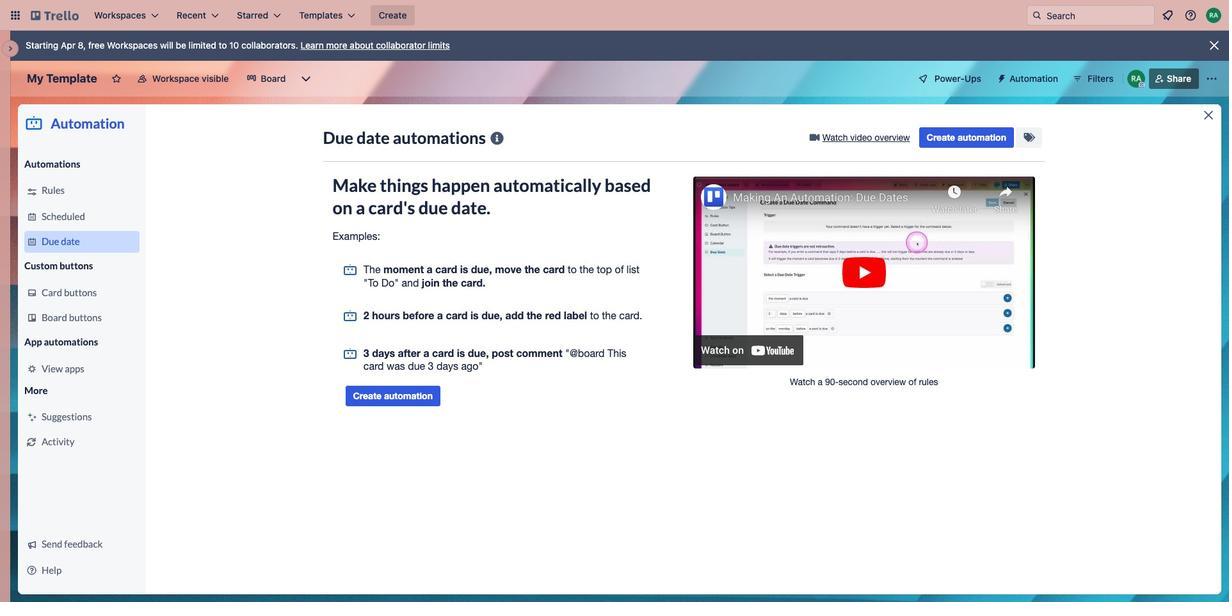 Task type: vqa. For each thing, say whether or not it's contained in the screenshot.
topmost Workspaces
yes



Task type: describe. For each thing, give the bounding box(es) containing it.
recent
[[177, 10, 206, 20]]

starred
[[237, 10, 268, 20]]

free
[[88, 40, 105, 51]]

about
[[350, 40, 373, 51]]

learn more about collaborator limits link
[[301, 40, 450, 51]]

this member is an admin of this board. image
[[1139, 82, 1144, 88]]

create
[[379, 10, 407, 20]]

1 vertical spatial workspaces
[[107, 40, 158, 51]]

workspace visible button
[[129, 68, 236, 89]]

filters
[[1088, 73, 1114, 84]]

my template
[[27, 72, 97, 85]]

filters button
[[1068, 68, 1117, 89]]

my
[[27, 72, 44, 85]]

Board name text field
[[20, 68, 104, 89]]

automation button
[[992, 68, 1066, 89]]

workspaces button
[[86, 5, 166, 26]]

starred button
[[229, 5, 289, 26]]

apr
[[61, 40, 75, 51]]

board link
[[239, 68, 293, 89]]

to
[[219, 40, 227, 51]]

show menu image
[[1205, 72, 1218, 85]]

0 notifications image
[[1160, 8, 1175, 23]]

10
[[229, 40, 239, 51]]

collaborators.
[[241, 40, 298, 51]]

8,
[[78, 40, 86, 51]]

automation
[[1009, 73, 1058, 84]]

open information menu image
[[1184, 9, 1197, 22]]

workspace visible
[[152, 73, 229, 84]]

templates
[[299, 10, 343, 20]]

collaborator
[[376, 40, 426, 51]]

template
[[46, 72, 97, 85]]

power-
[[935, 73, 964, 84]]

sm image
[[992, 68, 1009, 86]]

share
[[1167, 73, 1191, 84]]

visible
[[202, 73, 229, 84]]

star or unstar board image
[[111, 74, 122, 84]]

power-ups button
[[909, 68, 989, 89]]

limited
[[189, 40, 216, 51]]

learn
[[301, 40, 324, 51]]

power-ups
[[935, 73, 981, 84]]



Task type: locate. For each thing, give the bounding box(es) containing it.
primary element
[[0, 0, 1229, 31]]

board
[[261, 73, 286, 84]]

0 vertical spatial workspaces
[[94, 10, 146, 20]]

limits
[[428, 40, 450, 51]]

ups
[[964, 73, 981, 84]]

customize views image
[[300, 72, 313, 85]]

1 vertical spatial ruby anderson (rubyanderson7) image
[[1127, 70, 1145, 88]]

0 horizontal spatial ruby anderson (rubyanderson7) image
[[1127, 70, 1145, 88]]

workspace
[[152, 73, 199, 84]]

back to home image
[[31, 5, 79, 26]]

workspaces inside popup button
[[94, 10, 146, 20]]

starting
[[26, 40, 58, 51]]

more
[[326, 40, 347, 51]]

share button
[[1149, 68, 1199, 89]]

workspaces down workspaces popup button
[[107, 40, 158, 51]]

search image
[[1032, 10, 1042, 20]]

create button
[[371, 5, 414, 26]]

ruby anderson (rubyanderson7) image right open information menu image
[[1206, 8, 1221, 23]]

starting apr 8, free workspaces will be limited to 10 collaborators. learn more about collaborator limits
[[26, 40, 450, 51]]

workspaces
[[94, 10, 146, 20], [107, 40, 158, 51]]

templates button
[[291, 5, 363, 26]]

Search field
[[1042, 6, 1154, 25]]

0 vertical spatial ruby anderson (rubyanderson7) image
[[1206, 8, 1221, 23]]

ruby anderson (rubyanderson7) image
[[1206, 8, 1221, 23], [1127, 70, 1145, 88]]

recent button
[[169, 5, 227, 26]]

be
[[176, 40, 186, 51]]

workspaces up free
[[94, 10, 146, 20]]

1 horizontal spatial ruby anderson (rubyanderson7) image
[[1206, 8, 1221, 23]]

will
[[160, 40, 173, 51]]

ruby anderson (rubyanderson7) image right the filters
[[1127, 70, 1145, 88]]



